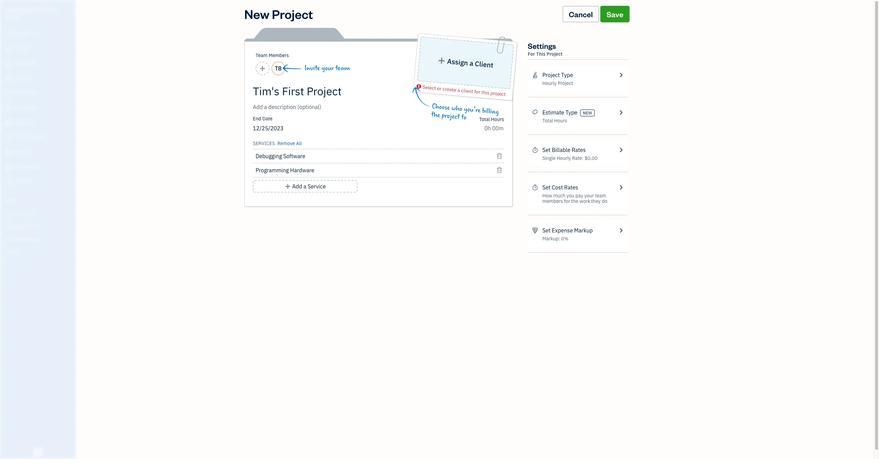 Task type: vqa. For each thing, say whether or not it's contained in the screenshot.
Type corresponding to Estimate Type
yes



Task type: describe. For each thing, give the bounding box(es) containing it.
settings link
[[2, 246, 74, 258]]

Hourly Budget text field
[[485, 125, 504, 132]]

markup:
[[543, 236, 560, 242]]

exclamationcircle image
[[417, 84, 422, 89]]

programming hardware
[[256, 167, 314, 174]]

you
[[567, 193, 575, 199]]

End date in  format text field
[[253, 125, 337, 132]]

save
[[607, 9, 624, 19]]

for inside select or create a client for this project
[[474, 89, 481, 95]]

the inside choose who you're billing the project to
[[431, 111, 441, 119]]

members
[[543, 198, 563, 204]]

new
[[583, 110, 593, 116]]

0 horizontal spatial total hours
[[480, 116, 504, 123]]

save button
[[601, 6, 630, 22]]

0 horizontal spatial team
[[336, 64, 350, 72]]

settings for settings for this project
[[528, 41, 556, 51]]

single
[[543, 155, 556, 161]]

0 horizontal spatial hours
[[491, 116, 504, 123]]

invite
[[305, 64, 320, 72]]

main element
[[0, 0, 93, 460]]

payment image
[[4, 90, 13, 97]]

type for project type
[[561, 72, 573, 78]]

select or create a client for this project
[[423, 84, 506, 97]]

$0.00
[[585, 155, 598, 161]]

project inside select or create a client for this project
[[491, 90, 506, 97]]

Project Name text field
[[253, 84, 442, 98]]

1 horizontal spatial members
[[269, 52, 289, 59]]

a inside select or create a client for this project
[[458, 87, 461, 94]]

bank connections link
[[2, 233, 74, 245]]

service
[[308, 183, 326, 190]]

chevronright image for set billable rates
[[618, 146, 624, 154]]

add a service button
[[253, 180, 358, 193]]

1 horizontal spatial services
[[253, 140, 275, 147]]

single hourly rate : $0.00
[[543, 155, 598, 161]]

services remove all
[[253, 140, 302, 147]]

project inside settings for this project
[[547, 51, 563, 57]]

add team member image
[[260, 64, 266, 73]]

this
[[481, 89, 490, 96]]

0 vertical spatial your
[[322, 64, 334, 72]]

markup: 0%
[[543, 236, 569, 242]]

pay
[[576, 193, 584, 199]]

debugging software
[[256, 153, 305, 160]]

assign a client
[[447, 57, 494, 69]]

assign
[[447, 57, 469, 67]]

the inside how much you pay your team members for the work they do
[[572, 198, 579, 204]]

add a service
[[292, 183, 326, 190]]

work
[[580, 198, 591, 204]]

items
[[5, 223, 16, 229]]

a for add
[[304, 183, 307, 190]]

owner
[[6, 14, 19, 19]]

services inside main element
[[25, 223, 42, 229]]

freshbooks image
[[32, 449, 43, 457]]

cancel
[[569, 9, 593, 19]]

team members link
[[2, 208, 74, 220]]

enterprises
[[31, 6, 57, 13]]

chevronright image for project type
[[618, 71, 624, 79]]

project type
[[543, 72, 573, 78]]

settings for this project
[[528, 41, 563, 57]]

programming
[[256, 167, 289, 174]]

1 horizontal spatial hourly
[[557, 155, 571, 161]]

chevronright image for set expense markup
[[618, 227, 624, 235]]

how
[[543, 193, 552, 199]]

markup
[[575, 227, 593, 234]]

estimate type
[[543, 109, 578, 116]]

set expense markup
[[543, 227, 593, 234]]

client
[[475, 59, 494, 69]]

billing
[[482, 107, 500, 116]]

date
[[263, 116, 273, 122]]

timer image
[[4, 134, 13, 141]]

assign a client button
[[417, 37, 514, 89]]

chart image
[[4, 164, 13, 171]]

or
[[437, 85, 442, 92]]

projects image
[[532, 71, 539, 79]]

dashboard image
[[4, 31, 13, 38]]

invite your team
[[305, 64, 350, 72]]

0%
[[562, 236, 569, 242]]

for
[[528, 51, 535, 57]]

1 horizontal spatial team members
[[256, 52, 289, 59]]

cost
[[552, 184, 563, 191]]

tb
[[275, 65, 282, 72]]

estimates image
[[532, 108, 539, 117]]

do
[[602, 198, 608, 204]]

0 vertical spatial hourly
[[543, 80, 557, 86]]

remove all button
[[276, 138, 302, 148]]

estimate image
[[4, 60, 13, 67]]

hardware
[[290, 167, 314, 174]]

set for set billable rates
[[543, 147, 551, 154]]

0 horizontal spatial total
[[480, 116, 490, 123]]

software
[[283, 153, 305, 160]]

new project
[[244, 6, 313, 22]]

items and services
[[5, 223, 42, 229]]

end date
[[253, 116, 273, 122]]



Task type: locate. For each thing, give the bounding box(es) containing it.
all
[[296, 140, 302, 147]]

add
[[292, 183, 302, 190]]

end
[[253, 116, 261, 122]]

1 vertical spatial project
[[442, 112, 460, 121]]

plus image left assign
[[438, 57, 446, 65]]

they
[[592, 198, 601, 204]]

0 horizontal spatial team
[[5, 211, 16, 216]]

expense image
[[4, 105, 13, 112]]

1 vertical spatial for
[[564, 198, 570, 204]]

choose who you're billing the project to
[[431, 103, 500, 122]]

1 vertical spatial chevronright image
[[618, 183, 624, 192]]

the
[[431, 111, 441, 119], [572, 198, 579, 204]]

remove project service image
[[497, 152, 503, 160], [497, 166, 503, 175]]

0 vertical spatial type
[[561, 72, 573, 78]]

chevronright image for estimate type
[[618, 108, 624, 117]]

rates for set cost rates
[[565, 184, 579, 191]]

2 chevronright image from the top
[[618, 183, 624, 192]]

1 set from the top
[[543, 147, 551, 154]]

plus image
[[438, 57, 446, 65], [285, 182, 291, 191]]

Project Description text field
[[253, 103, 442, 111]]

1 horizontal spatial hours
[[555, 118, 568, 124]]

2 remove project service image from the top
[[497, 166, 503, 175]]

2 horizontal spatial a
[[470, 59, 474, 68]]

team inside main element
[[5, 211, 16, 216]]

graveyard
[[6, 6, 30, 13]]

1 vertical spatial team members
[[5, 211, 35, 216]]

1 vertical spatial hourly
[[557, 155, 571, 161]]

billable
[[552, 147, 571, 154]]

1 horizontal spatial team
[[595, 193, 607, 199]]

2 vertical spatial a
[[304, 183, 307, 190]]

rates
[[572, 147, 586, 154], [565, 184, 579, 191]]

1 horizontal spatial project
[[491, 90, 506, 97]]

project right this
[[491, 90, 506, 97]]

0 horizontal spatial team members
[[5, 211, 35, 216]]

0 horizontal spatial members
[[17, 211, 35, 216]]

new
[[244, 6, 270, 22]]

members up items and services
[[17, 211, 35, 216]]

settings
[[528, 41, 556, 51], [5, 249, 21, 254]]

1 horizontal spatial plus image
[[438, 57, 446, 65]]

settings inside 'link'
[[5, 249, 21, 254]]

a
[[470, 59, 474, 68], [458, 87, 461, 94], [304, 183, 307, 190]]

who
[[451, 104, 463, 113]]

2 chevronright image from the top
[[618, 146, 624, 154]]

members inside main element
[[17, 211, 35, 216]]

team inside how much you pay your team members for the work they do
[[595, 193, 607, 199]]

hourly project
[[543, 80, 573, 86]]

type up "hourly project"
[[561, 72, 573, 78]]

set for set cost rates
[[543, 184, 551, 191]]

0 vertical spatial team
[[336, 64, 350, 72]]

chevronright image
[[618, 108, 624, 117], [618, 183, 624, 192], [618, 227, 624, 235]]

settings down bank
[[5, 249, 21, 254]]

settings inside settings for this project
[[528, 41, 556, 51]]

0 vertical spatial members
[[269, 52, 289, 59]]

team up the add team member image
[[256, 52, 268, 59]]

1 horizontal spatial settings
[[528, 41, 556, 51]]

0 vertical spatial services
[[253, 140, 275, 147]]

team
[[336, 64, 350, 72], [595, 193, 607, 199]]

2 vertical spatial set
[[543, 227, 551, 234]]

for left this
[[474, 89, 481, 95]]

apps
[[5, 198, 15, 203]]

items and services link
[[2, 220, 74, 232]]

0 vertical spatial project
[[491, 90, 506, 97]]

0 vertical spatial team
[[256, 52, 268, 59]]

0 horizontal spatial for
[[474, 89, 481, 95]]

plus image for assign
[[438, 57, 446, 65]]

for
[[474, 89, 481, 95], [564, 198, 570, 204]]

1 vertical spatial team
[[5, 211, 16, 216]]

select
[[423, 84, 437, 91]]

project left to
[[442, 112, 460, 121]]

money image
[[4, 149, 13, 156]]

expenses image
[[532, 227, 539, 235]]

report image
[[4, 179, 13, 186]]

project
[[272, 6, 313, 22], [547, 51, 563, 57], [543, 72, 560, 78], [558, 80, 573, 86]]

1 vertical spatial your
[[585, 193, 594, 199]]

your right invite
[[322, 64, 334, 72]]

0 horizontal spatial settings
[[5, 249, 21, 254]]

1 vertical spatial a
[[458, 87, 461, 94]]

apps link
[[2, 195, 74, 207]]

settings up this
[[528, 41, 556, 51]]

0 horizontal spatial your
[[322, 64, 334, 72]]

hours
[[491, 116, 504, 123], [555, 118, 568, 124]]

1 vertical spatial remove project service image
[[497, 166, 503, 175]]

0 horizontal spatial the
[[431, 111, 441, 119]]

0 horizontal spatial services
[[25, 223, 42, 229]]

team members inside main element
[[5, 211, 35, 216]]

chevronright image
[[618, 71, 624, 79], [618, 146, 624, 154]]

0 vertical spatial remove project service image
[[497, 152, 503, 160]]

3 set from the top
[[543, 227, 551, 234]]

0 horizontal spatial project
[[442, 112, 460, 121]]

team up items
[[5, 211, 16, 216]]

set cost rates
[[543, 184, 579, 191]]

a inside the assign a client
[[470, 59, 474, 68]]

team
[[256, 52, 268, 59], [5, 211, 16, 216]]

type
[[561, 72, 573, 78], [566, 109, 578, 116]]

much
[[554, 193, 566, 199]]

2 set from the top
[[543, 184, 551, 191]]

hourly down set billable rates
[[557, 155, 571, 161]]

rates up rate
[[572, 147, 586, 154]]

invoice image
[[4, 75, 13, 82]]

type for estimate type
[[566, 109, 578, 116]]

for left 'pay' at the top right
[[564, 198, 570, 204]]

your
[[322, 64, 334, 72], [585, 193, 594, 199]]

remove project service image for debugging software
[[497, 152, 503, 160]]

1 horizontal spatial the
[[572, 198, 579, 204]]

plus image left 'add'
[[285, 182, 291, 191]]

1 horizontal spatial for
[[564, 198, 570, 204]]

0 vertical spatial a
[[470, 59, 474, 68]]

rates up the you
[[565, 184, 579, 191]]

your inside how much you pay your team members for the work they do
[[585, 193, 594, 199]]

a for assign
[[470, 59, 474, 68]]

0 vertical spatial chevronright image
[[618, 71, 624, 79]]

services up debugging
[[253, 140, 275, 147]]

team members up and
[[5, 211, 35, 216]]

1 horizontal spatial team
[[256, 52, 268, 59]]

1 vertical spatial settings
[[5, 249, 21, 254]]

the left who
[[431, 111, 441, 119]]

1 horizontal spatial your
[[585, 193, 594, 199]]

rates for set billable rates
[[572, 147, 586, 154]]

hours down estimate type at the right top
[[555, 118, 568, 124]]

create
[[443, 86, 457, 93]]

:
[[582, 155, 584, 161]]

for inside how much you pay your team members for the work they do
[[564, 198, 570, 204]]

project image
[[4, 119, 13, 126]]

set up 'how'
[[543, 184, 551, 191]]

debugging
[[256, 153, 282, 160]]

total
[[480, 116, 490, 123], [543, 118, 553, 124]]

timetracking image
[[532, 146, 539, 154]]

set for set expense markup
[[543, 227, 551, 234]]

type left new at the top right of the page
[[566, 109, 578, 116]]

0 vertical spatial team members
[[256, 52, 289, 59]]

services
[[253, 140, 275, 147], [25, 223, 42, 229]]

estimate
[[543, 109, 565, 116]]

1 chevronright image from the top
[[618, 71, 624, 79]]

choose
[[432, 103, 451, 112]]

1 chevronright image from the top
[[618, 108, 624, 117]]

team up the project name text field
[[336, 64, 350, 72]]

1 vertical spatial rates
[[565, 184, 579, 191]]

expense
[[552, 227, 573, 234]]

set up the single
[[543, 147, 551, 154]]

0 vertical spatial plus image
[[438, 57, 446, 65]]

total hours
[[480, 116, 504, 123], [543, 118, 568, 124]]

0 vertical spatial rates
[[572, 147, 586, 154]]

1 remove project service image from the top
[[497, 152, 503, 160]]

total down estimate at the right top of the page
[[543, 118, 553, 124]]

services right and
[[25, 223, 42, 229]]

0 vertical spatial settings
[[528, 41, 556, 51]]

settings for settings
[[5, 249, 21, 254]]

bank
[[5, 236, 15, 242]]

1 vertical spatial the
[[572, 198, 579, 204]]

connections
[[16, 236, 40, 242]]

set up markup:
[[543, 227, 551, 234]]

project inside choose who you're billing the project to
[[442, 112, 460, 121]]

plus image inside the assign a client button
[[438, 57, 446, 65]]

cancel button
[[563, 6, 599, 22]]

hourly
[[543, 80, 557, 86], [557, 155, 571, 161]]

chevronright image for set cost rates
[[618, 183, 624, 192]]

graveyard enterprises owner
[[6, 6, 57, 19]]

1 vertical spatial team
[[595, 193, 607, 199]]

0 vertical spatial for
[[474, 89, 481, 95]]

0 horizontal spatial a
[[304, 183, 307, 190]]

set
[[543, 147, 551, 154], [543, 184, 551, 191], [543, 227, 551, 234]]

the left the work
[[572, 198, 579, 204]]

1 vertical spatial chevronright image
[[618, 146, 624, 154]]

members up tb
[[269, 52, 289, 59]]

bank connections
[[5, 236, 40, 242]]

0 horizontal spatial hourly
[[543, 80, 557, 86]]

0 horizontal spatial plus image
[[285, 182, 291, 191]]

this
[[536, 51, 546, 57]]

timetracking image
[[532, 183, 539, 192]]

team members up tb
[[256, 52, 289, 59]]

team members
[[256, 52, 289, 59], [5, 211, 35, 216]]

0 vertical spatial chevronright image
[[618, 108, 624, 117]]

hours up hourly budget text field
[[491, 116, 504, 123]]

1 horizontal spatial total hours
[[543, 118, 568, 124]]

to
[[461, 113, 467, 122]]

set billable rates
[[543, 147, 586, 154]]

1 horizontal spatial total
[[543, 118, 553, 124]]

1 vertical spatial services
[[25, 223, 42, 229]]

total down billing on the right
[[480, 116, 490, 123]]

you're
[[464, 105, 481, 115]]

your right 'pay' at the top right
[[585, 193, 594, 199]]

2 vertical spatial chevronright image
[[618, 227, 624, 235]]

project
[[491, 90, 506, 97], [442, 112, 460, 121]]

and
[[17, 223, 24, 229]]

client image
[[4, 45, 13, 52]]

0 vertical spatial the
[[431, 111, 441, 119]]

plus image inside add a service button
[[285, 182, 291, 191]]

remove project service image for programming hardware
[[497, 166, 503, 175]]

plus image for add
[[285, 182, 291, 191]]

rate
[[572, 155, 582, 161]]

members
[[269, 52, 289, 59], [17, 211, 35, 216]]

1 vertical spatial set
[[543, 184, 551, 191]]

hourly down project type
[[543, 80, 557, 86]]

1 vertical spatial plus image
[[285, 182, 291, 191]]

3 chevronright image from the top
[[618, 227, 624, 235]]

client
[[461, 87, 474, 95]]

team right the work
[[595, 193, 607, 199]]

total hours down estimate at the right top of the page
[[543, 118, 568, 124]]

1 vertical spatial members
[[17, 211, 35, 216]]

remove
[[278, 140, 295, 147]]

total hours down billing on the right
[[480, 116, 504, 123]]

0 vertical spatial set
[[543, 147, 551, 154]]

1 horizontal spatial a
[[458, 87, 461, 94]]

how much you pay your team members for the work they do
[[543, 193, 608, 204]]

1 vertical spatial type
[[566, 109, 578, 116]]



